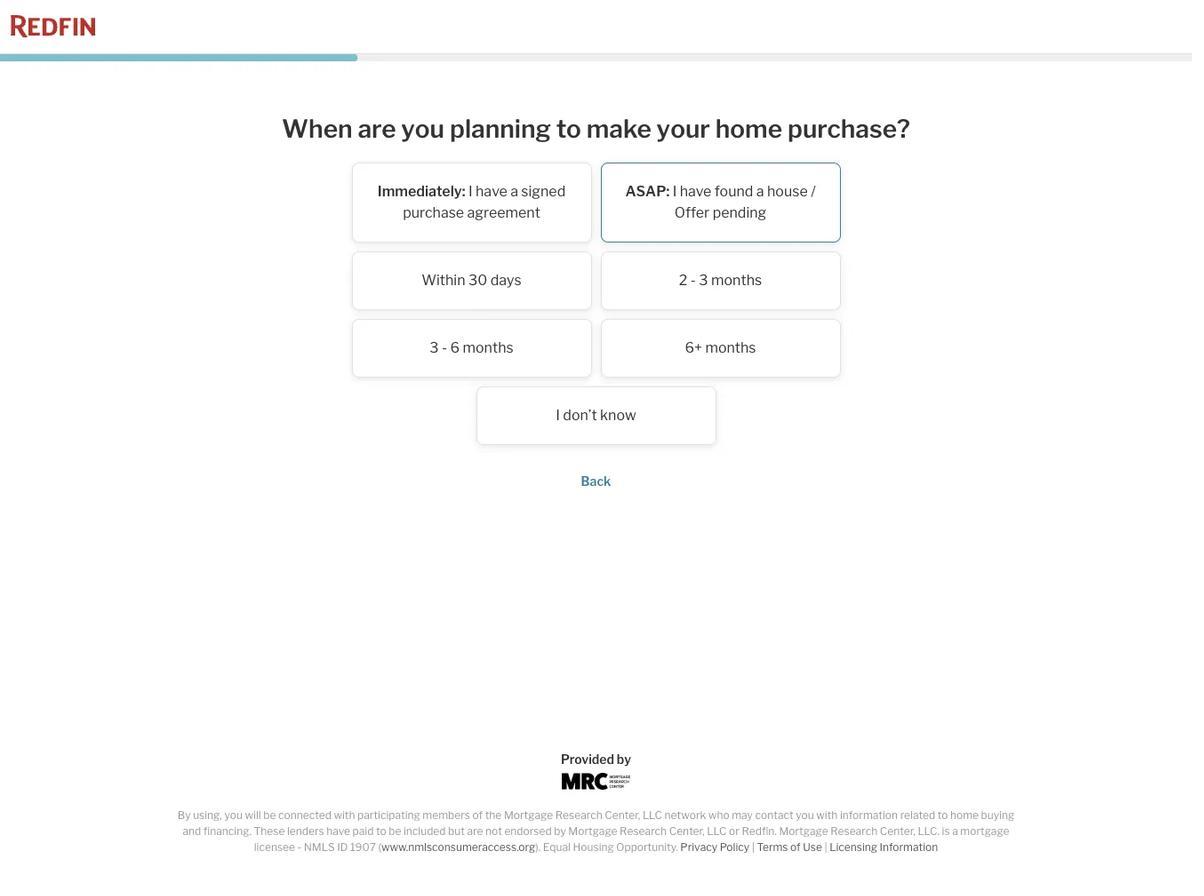 Task type: describe. For each thing, give the bounding box(es) containing it.
lenders
[[287, 825, 324, 839]]

1 vertical spatial llc
[[707, 825, 727, 839]]

licensing information link
[[830, 841, 938, 855]]

terms
[[757, 841, 788, 855]]

will
[[245, 809, 261, 822]]

1 horizontal spatial center,
[[669, 825, 705, 839]]

redfin.
[[742, 825, 777, 839]]

have inside i have a signed purchase agreement
[[476, 183, 507, 200]]

back
[[581, 474, 611, 489]]

provided
[[561, 752, 614, 767]]

2 horizontal spatial center,
[[880, 825, 916, 839]]

by
[[178, 809, 191, 822]]

2 horizontal spatial research
[[831, 825, 878, 839]]

have inside asap: i have found a house / offer pending
[[680, 183, 712, 200]]

a inside i have a signed purchase agreement
[[511, 183, 518, 200]]

0 horizontal spatial mortgage
[[504, 809, 553, 822]]

by using, you will be connected with participating members of the mortgage research center, llc network who may contact you with information related to home buying and financing. these lenders have paid to be included but are not endorsed by mortgage research center, llc or redfin. mortgage research center, llc. is a mortgage licensee - nmls id 1907 (
[[178, 809, 1015, 855]]

you for using,
[[224, 809, 243, 822]]

0 vertical spatial by
[[617, 752, 631, 767]]

months for 3 - 6 months
[[463, 339, 514, 356]]

www.nmlsconsumeraccess.org link
[[381, 841, 536, 855]]

terms of use link
[[757, 841, 822, 855]]

0 vertical spatial be
[[263, 809, 276, 822]]

0 vertical spatial 3
[[699, 272, 708, 289]]

3 - 6 months
[[430, 339, 514, 356]]

these
[[254, 825, 285, 839]]

0 horizontal spatial 3
[[430, 339, 439, 356]]

or
[[729, 825, 740, 839]]

1 horizontal spatial to
[[557, 114, 581, 144]]

1 horizontal spatial research
[[620, 825, 667, 839]]

may
[[732, 809, 753, 822]]

2 with from the left
[[817, 809, 838, 822]]

make
[[587, 114, 652, 144]]

have inside "by using, you will be connected with participating members of the mortgage research center, llc network who may contact you with information related to home buying and financing. these lenders have paid to be included but are not endorsed by mortgage research center, llc or redfin. mortgage research center, llc. is a mortgage licensee - nmls id 1907 ("
[[327, 825, 350, 839]]

/
[[811, 183, 816, 200]]

equal
[[543, 841, 571, 855]]

within 30 days
[[422, 272, 522, 289]]

purchase
[[403, 204, 464, 221]]

when
[[282, 114, 353, 144]]

your
[[657, 114, 710, 144]]

nmls
[[304, 841, 335, 855]]

members
[[423, 809, 470, 822]]

opportunity.
[[616, 841, 678, 855]]

privacy
[[681, 841, 718, 855]]

a inside "by using, you will be connected with participating members of the mortgage research center, llc network who may contact you with information related to home buying and financing. these lenders have paid to be included but are not endorsed by mortgage research center, llc or redfin. mortgage research center, llc. is a mortgage licensee - nmls id 1907 ("
[[952, 825, 958, 839]]

privacy policy link
[[681, 841, 750, 855]]

when are you planning to make your home purchase?
[[282, 114, 910, 144]]

home
[[951, 809, 979, 822]]

of for terms
[[791, 841, 801, 855]]

(
[[378, 841, 381, 855]]

i for a
[[469, 183, 473, 200]]

1 | from the left
[[752, 841, 755, 855]]

home purchase?
[[716, 114, 910, 144]]

contact
[[755, 809, 794, 822]]

2 | from the left
[[825, 841, 827, 855]]

don't
[[563, 407, 597, 424]]

i inside asap: i have found a house / offer pending
[[673, 183, 677, 200]]

within
[[422, 272, 466, 289]]

6
[[450, 339, 460, 356]]

- inside "by using, you will be connected with participating members of the mortgage research center, llc network who may contact you with information related to home buying and financing. these lenders have paid to be included but are not endorsed by mortgage research center, llc or redfin. mortgage research center, llc. is a mortgage licensee - nmls id 1907 ("
[[298, 841, 302, 855]]

who
[[709, 809, 730, 822]]

signed
[[521, 183, 566, 200]]

is
[[942, 825, 950, 839]]

0 vertical spatial are
[[358, 114, 396, 144]]

- for 2
[[691, 272, 696, 289]]

immediately:
[[378, 183, 465, 200]]

2
[[679, 272, 688, 289]]

when are you planning to make your home purchase? option group
[[241, 162, 952, 454]]

but
[[448, 825, 465, 839]]



Task type: vqa. For each thing, say whether or not it's contained in the screenshot.
'Center,'
yes



Task type: locate. For each thing, give the bounding box(es) containing it.
housing
[[573, 841, 614, 855]]

by
[[617, 752, 631, 767], [554, 825, 566, 839]]

you up financing.
[[224, 809, 243, 822]]

to up (
[[376, 825, 387, 839]]

center, up "opportunity."
[[605, 809, 640, 822]]

a right found
[[757, 183, 764, 200]]

asap:
[[625, 183, 670, 200]]

1 horizontal spatial |
[[825, 841, 827, 855]]

house
[[767, 183, 808, 200]]

connected
[[278, 809, 332, 822]]

network
[[665, 809, 706, 822]]

months
[[711, 272, 762, 289], [463, 339, 514, 356], [705, 339, 756, 356]]

you for are
[[401, 114, 445, 144]]

).
[[536, 841, 541, 855]]

0 horizontal spatial -
[[298, 841, 302, 855]]

are right when
[[358, 114, 396, 144]]

buying
[[981, 809, 1015, 822]]

endorsed
[[505, 825, 552, 839]]

i inside i have a signed purchase agreement
[[469, 183, 473, 200]]

of inside "by using, you will be connected with participating members of the mortgage research center, llc network who may contact you with information related to home buying and financing. these lenders have paid to be included but are not endorsed by mortgage research center, llc or redfin. mortgage research center, llc. is a mortgage licensee - nmls id 1907 ("
[[473, 809, 483, 822]]

1 horizontal spatial a
[[757, 183, 764, 200]]

0 vertical spatial of
[[473, 809, 483, 822]]

1 vertical spatial be
[[389, 825, 401, 839]]

0 horizontal spatial have
[[327, 825, 350, 839]]

with
[[334, 809, 355, 822], [817, 809, 838, 822]]

found
[[715, 183, 753, 200]]

licensing
[[830, 841, 878, 855]]

0 vertical spatial llc
[[643, 809, 662, 822]]

using,
[[193, 809, 222, 822]]

i right asap:
[[673, 183, 677, 200]]

0 vertical spatial -
[[691, 272, 696, 289]]

2 vertical spatial -
[[298, 841, 302, 855]]

are inside "by using, you will be connected with participating members of the mortgage research center, llc network who may contact you with information related to home buying and financing. these lenders have paid to be included but are not endorsed by mortgage research center, llc or redfin. mortgage research center, llc. is a mortgage licensee - nmls id 1907 ("
[[467, 825, 483, 839]]

information
[[880, 841, 938, 855]]

llc up "opportunity."
[[643, 809, 662, 822]]

llc up privacy policy link
[[707, 825, 727, 839]]

have up id
[[327, 825, 350, 839]]

to left the make
[[557, 114, 581, 144]]

1 horizontal spatial of
[[791, 841, 801, 855]]

you
[[401, 114, 445, 144], [224, 809, 243, 822], [796, 809, 814, 822]]

- down 'lenders'
[[298, 841, 302, 855]]

2 horizontal spatial a
[[952, 825, 958, 839]]

1 vertical spatial of
[[791, 841, 801, 855]]

- right 2
[[691, 272, 696, 289]]

asap: i have found a house / offer pending
[[625, 183, 816, 221]]

with up paid
[[334, 809, 355, 822]]

participating
[[358, 809, 420, 822]]

2 - 3 months
[[679, 272, 762, 289]]

id
[[337, 841, 348, 855]]

0 horizontal spatial a
[[511, 183, 518, 200]]

agreement
[[467, 204, 540, 221]]

research up licensing
[[831, 825, 878, 839]]

are left not
[[467, 825, 483, 839]]

mortgage research center image
[[562, 774, 631, 790]]

provided by
[[561, 752, 631, 767]]

www.nmlsconsumeraccess.org
[[381, 841, 536, 855]]

1 horizontal spatial by
[[617, 752, 631, 767]]

mortgage up endorsed
[[504, 809, 553, 822]]

0 horizontal spatial are
[[358, 114, 396, 144]]

mortgage up use at the right of page
[[779, 825, 828, 839]]

mortgage
[[961, 825, 1010, 839]]

1 vertical spatial are
[[467, 825, 483, 839]]

by inside "by using, you will be connected with participating members of the mortgage research center, llc network who may contact you with information related to home buying and financing. these lenders have paid to be included but are not endorsed by mortgage research center, llc or redfin. mortgage research center, llc. is a mortgage licensee - nmls id 1907 ("
[[554, 825, 566, 839]]

0 horizontal spatial you
[[224, 809, 243, 822]]

days
[[491, 272, 522, 289]]

pending
[[713, 204, 767, 221]]

of for members
[[473, 809, 483, 822]]

2 vertical spatial to
[[376, 825, 387, 839]]

3 right 2
[[699, 272, 708, 289]]

1 horizontal spatial with
[[817, 809, 838, 822]]

1 vertical spatial 3
[[430, 339, 439, 356]]

have up offer
[[680, 183, 712, 200]]

information
[[840, 809, 898, 822]]

months right 2
[[711, 272, 762, 289]]

llc
[[643, 809, 662, 822], [707, 825, 727, 839]]

months for 2 - 3 months
[[711, 272, 762, 289]]

30
[[469, 272, 487, 289]]

2 horizontal spatial -
[[691, 272, 696, 289]]

6+ months
[[685, 339, 756, 356]]

2 horizontal spatial mortgage
[[779, 825, 828, 839]]

0 horizontal spatial |
[[752, 841, 755, 855]]

related
[[900, 809, 936, 822]]

i
[[469, 183, 473, 200], [673, 183, 677, 200], [556, 407, 560, 424]]

back button
[[581, 474, 611, 489]]

1 horizontal spatial -
[[442, 339, 447, 356]]

0 horizontal spatial to
[[376, 825, 387, 839]]

the
[[485, 809, 502, 822]]

you up immediately:
[[401, 114, 445, 144]]

i left don't
[[556, 407, 560, 424]]

3 left 6
[[430, 339, 439, 356]]

2 horizontal spatial you
[[796, 809, 814, 822]]

1 horizontal spatial mortgage
[[568, 825, 618, 839]]

policy
[[720, 841, 750, 855]]

a up agreement
[[511, 183, 518, 200]]

licensee
[[254, 841, 295, 855]]

1 horizontal spatial llc
[[707, 825, 727, 839]]

i up agreement
[[469, 183, 473, 200]]

- left 6
[[442, 339, 447, 356]]

have
[[476, 183, 507, 200], [680, 183, 712, 200], [327, 825, 350, 839]]

of left the
[[473, 809, 483, 822]]

0 horizontal spatial center,
[[605, 809, 640, 822]]

research up housing
[[555, 809, 603, 822]]

are
[[358, 114, 396, 144], [467, 825, 483, 839]]

| right use at the right of page
[[825, 841, 827, 855]]

be up these
[[263, 809, 276, 822]]

use
[[803, 841, 822, 855]]

| down redfin.
[[752, 841, 755, 855]]

llc.
[[918, 825, 940, 839]]

i have a signed purchase agreement
[[403, 183, 566, 221]]

research
[[555, 809, 603, 822], [620, 825, 667, 839], [831, 825, 878, 839]]

0 horizontal spatial i
[[469, 183, 473, 200]]

www.nmlsconsumeraccess.org ). equal housing opportunity. privacy policy | terms of use | licensing information
[[381, 841, 938, 855]]

a right is
[[952, 825, 958, 839]]

not
[[486, 825, 502, 839]]

by up mortgage research center image
[[617, 752, 631, 767]]

|
[[752, 841, 755, 855], [825, 841, 827, 855]]

a inside asap: i have found a house / offer pending
[[757, 183, 764, 200]]

i don't know
[[556, 407, 636, 424]]

with up use at the right of page
[[817, 809, 838, 822]]

included
[[404, 825, 446, 839]]

1 horizontal spatial you
[[401, 114, 445, 144]]

months right 6+
[[705, 339, 756, 356]]

center,
[[605, 809, 640, 822], [669, 825, 705, 839], [880, 825, 916, 839]]

mortgage
[[504, 809, 553, 822], [568, 825, 618, 839], [779, 825, 828, 839]]

-
[[691, 272, 696, 289], [442, 339, 447, 356], [298, 841, 302, 855]]

2 horizontal spatial have
[[680, 183, 712, 200]]

0 horizontal spatial by
[[554, 825, 566, 839]]

by up equal
[[554, 825, 566, 839]]

0 horizontal spatial be
[[263, 809, 276, 822]]

1 vertical spatial by
[[554, 825, 566, 839]]

to up is
[[938, 809, 948, 822]]

of left use at the right of page
[[791, 841, 801, 855]]

paid
[[353, 825, 374, 839]]

1 horizontal spatial 3
[[699, 272, 708, 289]]

1 horizontal spatial have
[[476, 183, 507, 200]]

research up "opportunity."
[[620, 825, 667, 839]]

1 horizontal spatial i
[[556, 407, 560, 424]]

offer
[[675, 204, 710, 221]]

have up agreement
[[476, 183, 507, 200]]

to
[[557, 114, 581, 144], [938, 809, 948, 822], [376, 825, 387, 839]]

1 vertical spatial -
[[442, 339, 447, 356]]

months right 6
[[463, 339, 514, 356]]

be
[[263, 809, 276, 822], [389, 825, 401, 839]]

you right contact
[[796, 809, 814, 822]]

and
[[183, 825, 201, 839]]

0 horizontal spatial with
[[334, 809, 355, 822]]

- for 3
[[442, 339, 447, 356]]

2 horizontal spatial i
[[673, 183, 677, 200]]

0 horizontal spatial research
[[555, 809, 603, 822]]

0 horizontal spatial llc
[[643, 809, 662, 822]]

1 horizontal spatial are
[[467, 825, 483, 839]]

6+
[[685, 339, 702, 356]]

mortgage up housing
[[568, 825, 618, 839]]

0 horizontal spatial of
[[473, 809, 483, 822]]

1 horizontal spatial be
[[389, 825, 401, 839]]

1 with from the left
[[334, 809, 355, 822]]

i for know
[[556, 407, 560, 424]]

be down participating
[[389, 825, 401, 839]]

1907
[[350, 841, 376, 855]]

0 vertical spatial to
[[557, 114, 581, 144]]

1 vertical spatial to
[[938, 809, 948, 822]]

a
[[511, 183, 518, 200], [757, 183, 764, 200], [952, 825, 958, 839]]

center, up information
[[880, 825, 916, 839]]

of
[[473, 809, 483, 822], [791, 841, 801, 855]]

planning
[[450, 114, 551, 144]]

financing.
[[203, 825, 252, 839]]

2 horizontal spatial to
[[938, 809, 948, 822]]

center, down network
[[669, 825, 705, 839]]

know
[[600, 407, 636, 424]]



